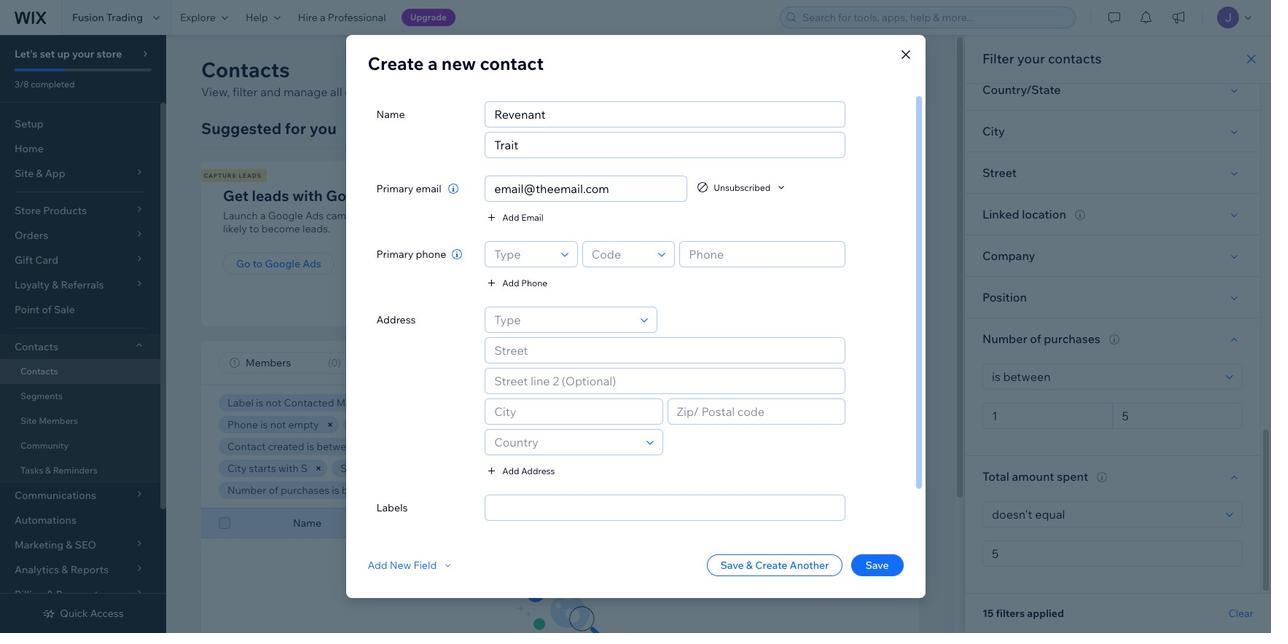 Task type: describe. For each thing, give the bounding box(es) containing it.
and down new
[[475, 85, 495, 99]]

member for member status
[[852, 517, 892, 530]]

capture
[[204, 172, 237, 179]]

go to google ads
[[236, 257, 321, 270]]

simon
[[623, 418, 654, 432]]

0 vertical spatial contact
[[480, 52, 544, 74]]

primary email
[[377, 182, 442, 195]]

location for linked location doesn't equal any of hickory drive
[[498, 462, 536, 475]]

total for total amount spent
[[983, 470, 1010, 484]]

assignee
[[535, 418, 579, 432]]

label
[[227, 397, 254, 410]]

your inside grow your contact list add contacts by importing them via gmail or a csv file.
[[674, 187, 705, 205]]

not for phone is not empty
[[270, 418, 286, 432]]

manage
[[284, 85, 328, 99]]

First name field
[[490, 102, 841, 127]]

become
[[262, 222, 300, 235]]

number for number of purchases is between 1 and 5
[[227, 484, 267, 497]]

linked for linked location doesn't equal any of hickory drive
[[464, 462, 496, 475]]

save for save
[[866, 559, 889, 572]]

upgrade
[[410, 12, 447, 23]]

doesn't
[[538, 462, 574, 475]]

s
[[301, 462, 308, 475]]

0 vertical spatial between
[[317, 440, 358, 453]]

)
[[338, 357, 341, 370]]

contacts inside contacts dropdown button
[[15, 340, 58, 354]]

Zip/ Postal code field
[[673, 400, 841, 424]]

filter your contacts
[[983, 50, 1102, 67]]

add address
[[502, 466, 555, 476]]

ads inside button
[[303, 257, 321, 270]]

is left 1
[[332, 484, 340, 497]]

reminders
[[53, 465, 97, 476]]

status up assignee
[[540, 397, 569, 410]]

professional
[[328, 11, 386, 24]]

to inside "go to google ads" button
[[253, 257, 263, 270]]

a left "member" in the bottom left of the page
[[454, 418, 460, 432]]

2 vertical spatial address
[[725, 517, 764, 530]]

phone for phone
[[591, 517, 621, 530]]

jacob
[[591, 418, 621, 432]]

total for total amount spent is not 5
[[452, 484, 475, 497]]

primary for primary email
[[377, 182, 414, 195]]

and right 1
[[393, 484, 411, 497]]

applied
[[1028, 607, 1064, 620]]

days
[[639, 440, 662, 453]]

contacts inside grow your contact list add contacts by importing them via gmail or a csv file.
[[655, 209, 696, 222]]

2 dec from the left
[[444, 440, 462, 453]]

select an option field for total amount spent
[[988, 502, 1222, 527]]

create inside button
[[755, 559, 788, 572]]

subscriber
[[487, 397, 538, 410]]

a inside grow your contact list add contacts by importing them via gmail or a csv file.
[[847, 209, 853, 222]]

is down the contact created is between dec 22, 2023 and dec 10, 2023
[[372, 462, 380, 475]]

leads. inside contacts view, filter and manage all of your site's customers and leads. learn more
[[498, 85, 530, 99]]

save & create another button
[[708, 555, 842, 577]]

number of purchases is between 1 and 5
[[227, 484, 419, 497]]

country/state
[[983, 82, 1061, 97]]

Unsaved view field
[[241, 353, 324, 373]]

the
[[587, 440, 603, 453]]

new
[[442, 52, 476, 74]]

add email
[[502, 212, 544, 223]]

0 vertical spatial address
[[377, 314, 416, 327]]

22,
[[382, 440, 395, 453]]

primary phone
[[377, 248, 446, 261]]

status up 'save' button on the right bottom of page
[[894, 517, 924, 530]]

contacts view, filter and manage all of your site's customers and leads. learn more
[[201, 57, 594, 99]]

Country field
[[490, 430, 642, 455]]

by
[[698, 209, 710, 222]]

leads. inside get leads with google ads launch a google ads campaign to target people likely to become leads.
[[303, 222, 330, 235]]

empty for phone is not empty
[[288, 418, 319, 432]]

up
[[57, 47, 70, 61]]

setup
[[15, 117, 44, 131]]

capture leads
[[204, 172, 262, 179]]

phone
[[416, 248, 446, 261]]

city for city
[[983, 124, 1005, 139]]

filter for filter your contacts
[[983, 50, 1015, 67]]

1 type field from the top
[[490, 242, 557, 267]]

filter button
[[623, 352, 688, 374]]

email for email
[[456, 517, 482, 530]]

another
[[790, 559, 829, 572]]

for
[[285, 119, 306, 138]]

learn more button
[[533, 83, 594, 101]]

point of sale
[[15, 303, 75, 316]]

help button
[[237, 0, 289, 35]]

with for s
[[278, 462, 299, 475]]

is up starts
[[260, 418, 268, 432]]

phone is not empty
[[227, 418, 319, 432]]

your up country/state
[[1018, 50, 1045, 67]]

birthdate in the last 90 days
[[529, 440, 662, 453]]

sidebar element
[[0, 35, 166, 634]]

2 5 from the left
[[574, 484, 580, 497]]

starts
[[249, 462, 276, 475]]

leads
[[239, 172, 262, 179]]

a left new
[[428, 52, 438, 74]]

( 0 )
[[328, 357, 341, 370]]

add for add new field
[[368, 559, 388, 572]]

spent for total amount spent
[[1057, 470, 1089, 484]]

save for save & create another
[[721, 559, 744, 572]]

labels
[[377, 502, 408, 515]]

automations
[[15, 514, 76, 527]]

city for city starts with s
[[227, 462, 247, 475]]

and down member status is not a member
[[423, 440, 441, 453]]

1 horizontal spatial name
[[377, 108, 405, 121]]

to left target
[[376, 209, 385, 222]]

clear for left clear button
[[615, 485, 637, 496]]

address inside button
[[521, 466, 555, 476]]

location for linked location
[[1022, 207, 1067, 222]]

Search... field
[[745, 353, 897, 373]]

filter for filter
[[650, 357, 674, 370]]

get leads with google ads launch a google ads campaign to target people likely to become leads.
[[223, 187, 452, 235]]

position
[[983, 290, 1027, 305]]

launch
[[223, 209, 258, 222]]

1 5 from the left
[[413, 484, 419, 497]]

(
[[328, 357, 331, 370]]

site members link
[[0, 409, 160, 434]]

contacts link
[[0, 359, 160, 384]]

of for number of purchases
[[1030, 332, 1042, 346]]

set
[[40, 47, 55, 61]]

empty for street is not empty
[[400, 462, 431, 475]]

people
[[419, 209, 452, 222]]

contact inside button
[[858, 63, 902, 77]]

segments
[[20, 391, 63, 402]]

grow
[[633, 187, 671, 205]]

list containing get leads with google ads
[[199, 161, 1016, 327]]

contacts inside the contacts link
[[20, 366, 58, 377]]

Street field
[[490, 338, 841, 363]]

0
[[331, 357, 338, 370]]

of for number of purchases is between 1 and 5
[[269, 484, 278, 497]]

is down customers
[[426, 418, 434, 432]]

contact inside grow your contact list add contacts by importing them via gmail or a csv file.
[[709, 187, 762, 205]]

point of sale link
[[0, 297, 160, 322]]

them
[[762, 209, 787, 222]]

customers
[[374, 397, 426, 410]]

and right filter
[[260, 85, 281, 99]]

add phone button
[[485, 276, 548, 289]]

in
[[576, 440, 585, 453]]

community link
[[0, 434, 160, 459]]

new
[[390, 559, 411, 572]]

street for street
[[983, 166, 1017, 180]]

& for create
[[746, 559, 753, 572]]

gmail
[[805, 209, 833, 222]]

leads
[[252, 187, 289, 205]]

list
[[765, 187, 786, 205]]

add address button
[[485, 464, 555, 478]]

street for street is not empty
[[341, 462, 370, 475]]

setup link
[[0, 112, 160, 136]]

and right me
[[354, 397, 372, 410]]

a right hire
[[320, 11, 326, 24]]

To number field
[[1118, 404, 1238, 429]]

suggested
[[201, 119, 282, 138]]

amount for total amount spent is not 5
[[477, 484, 514, 497]]

is left never
[[572, 397, 579, 410]]

contacts inside contacts view, filter and manage all of your site's customers and leads. learn more
[[201, 57, 290, 82]]

Phone field
[[685, 242, 841, 267]]

1 2023 from the left
[[397, 440, 421, 453]]

1 vertical spatial ads
[[305, 209, 324, 222]]



Task type: vqa. For each thing, say whether or not it's contained in the screenshot.
first Primary from the bottom
yes



Task type: locate. For each thing, give the bounding box(es) containing it.
contacted
[[284, 397, 334, 410]]

member for member status is not a member
[[352, 418, 392, 432]]

create inside button
[[818, 63, 855, 77]]

tasks & reminders link
[[0, 459, 160, 483]]

0 horizontal spatial create
[[368, 52, 424, 74]]

location up company
[[1022, 207, 1067, 222]]

contacts up country/state
[[1048, 50, 1102, 67]]

1 horizontal spatial leads.
[[498, 85, 530, 99]]

1 horizontal spatial street
[[983, 166, 1017, 180]]

total amount spent is not 5
[[452, 484, 580, 497]]

between
[[317, 440, 358, 453], [342, 484, 383, 497]]

0 horizontal spatial clear
[[615, 485, 637, 496]]

select an option field up enter a value number field
[[988, 502, 1222, 527]]

1 vertical spatial street
[[341, 462, 370, 475]]

home link
[[0, 136, 160, 161]]

add
[[633, 209, 653, 222], [502, 212, 519, 223], [502, 277, 519, 288], [502, 466, 519, 476], [368, 559, 388, 572]]

not down 22,
[[382, 462, 398, 475]]

1 horizontal spatial clear button
[[1229, 607, 1254, 620]]

1 horizontal spatial 5
[[574, 484, 580, 497]]

a down leads
[[260, 209, 266, 222]]

leads. left learn
[[498, 85, 530, 99]]

Code field
[[587, 242, 654, 267]]

1 vertical spatial with
[[278, 462, 299, 475]]

email inside "button"
[[521, 212, 544, 223]]

primary up target
[[377, 182, 414, 195]]

1 horizontal spatial number
[[983, 332, 1028, 346]]

0 horizontal spatial empty
[[288, 418, 319, 432]]

empty down member status is not a member
[[400, 462, 431, 475]]

go to google ads button
[[223, 253, 335, 275]]

15
[[983, 607, 994, 620]]

point
[[15, 303, 40, 316]]

1 save from the left
[[721, 559, 744, 572]]

Select an option field
[[988, 365, 1222, 389], [988, 502, 1222, 527]]

0 vertical spatial empty
[[288, 418, 319, 432]]

campaign
[[326, 209, 373, 222]]

is left inactive
[[820, 397, 827, 410]]

Search for tools, apps, help & more... field
[[798, 7, 1071, 28]]

1 vertical spatial number
[[227, 484, 267, 497]]

0 horizontal spatial address
[[377, 314, 416, 327]]

or
[[835, 209, 845, 222]]

primary left phone
[[377, 248, 414, 261]]

2 horizontal spatial create
[[818, 63, 855, 77]]

1 vertical spatial address
[[521, 466, 555, 476]]

clear for right clear button
[[1229, 607, 1254, 620]]

filter up subscribed
[[650, 357, 674, 370]]

city starts with s
[[227, 462, 308, 475]]

email
[[416, 182, 442, 195]]

contacts down "point of sale"
[[15, 340, 58, 354]]

to right go
[[253, 257, 263, 270]]

Street line 2 (Optional) field
[[490, 369, 841, 394]]

dec left 22,
[[360, 440, 379, 453]]

google down leads
[[268, 209, 303, 222]]

0 vertical spatial type field
[[490, 242, 557, 267]]

tasks & reminders
[[20, 465, 97, 476]]

purchases for number of purchases is between 1 and 5
[[281, 484, 330, 497]]

0 vertical spatial google
[[326, 187, 377, 205]]

customers
[[415, 85, 472, 99]]

list
[[199, 161, 1016, 327]]

2 horizontal spatial phone
[[591, 517, 621, 530]]

0 vertical spatial city
[[983, 124, 1005, 139]]

None checkbox
[[219, 515, 230, 532]]

tasks
[[20, 465, 43, 476]]

phone inside button
[[521, 277, 548, 288]]

amount down from number field
[[1012, 470, 1055, 484]]

ads down get leads with google ads launch a google ads campaign to target people likely to become leads.
[[303, 257, 321, 270]]

all
[[330, 85, 342, 99]]

of
[[345, 85, 356, 99], [42, 303, 52, 316], [1030, 332, 1042, 346], [624, 462, 633, 475], [269, 484, 278, 497]]

contact
[[480, 52, 544, 74], [709, 187, 762, 205]]

help
[[246, 11, 268, 24]]

0 horizontal spatial 2023
[[397, 440, 421, 453]]

0 vertical spatial contact
[[858, 63, 902, 77]]

ads left campaign
[[305, 209, 324, 222]]

filters
[[996, 607, 1025, 620]]

you
[[310, 119, 337, 138]]

google up campaign
[[326, 187, 377, 205]]

of inside the sidebar "element"
[[42, 303, 52, 316]]

label is not contacted me and customers
[[227, 397, 426, 410]]

1 vertical spatial &
[[746, 559, 753, 572]]

0 vertical spatial linked
[[983, 207, 1020, 222]]

0 horizontal spatial 5
[[413, 484, 419, 497]]

contact up learn
[[480, 52, 544, 74]]

email for email deliverability status is inactive
[[696, 397, 722, 410]]

0 horizontal spatial &
[[45, 465, 51, 476]]

0 horizontal spatial dec
[[360, 440, 379, 453]]

1
[[386, 484, 391, 497]]

import contacts button
[[633, 253, 738, 275]]

street
[[983, 166, 1017, 180], [341, 462, 370, 475]]

Enter a value number field
[[988, 542, 1238, 566]]

filter up country/state
[[983, 50, 1015, 67]]

site
[[20, 416, 37, 427]]

filter
[[983, 50, 1015, 67], [650, 357, 674, 370]]

Last name field
[[490, 133, 841, 157]]

save
[[721, 559, 744, 572], [866, 559, 889, 572]]

your
[[72, 47, 94, 61], [1018, 50, 1045, 67], [359, 85, 383, 99], [674, 187, 705, 205]]

1 vertical spatial type field
[[490, 308, 637, 332]]

1 horizontal spatial phone
[[521, 277, 548, 288]]

&
[[45, 465, 51, 476], [746, 559, 753, 572]]

type field up add phone
[[490, 242, 557, 267]]

number for number of purchases
[[983, 332, 1028, 346]]

save inside button
[[721, 559, 744, 572]]

site's
[[385, 85, 412, 99]]

1 vertical spatial contacts
[[655, 209, 696, 222]]

0 vertical spatial location
[[1022, 207, 1067, 222]]

community
[[20, 440, 69, 451]]

explore
[[180, 11, 216, 24]]

access
[[90, 607, 124, 620]]

target
[[388, 209, 417, 222]]

me
[[337, 397, 352, 410]]

10,
[[465, 440, 479, 453]]

let's set up your store
[[15, 47, 122, 61]]

phone down add email
[[521, 277, 548, 288]]

between left 1
[[342, 484, 383, 497]]

add up add phone button
[[502, 212, 519, 223]]

1 horizontal spatial member
[[852, 517, 892, 530]]

0 vertical spatial purchases
[[1044, 332, 1101, 346]]

status down search... field
[[788, 397, 817, 410]]

contacts right import on the top right of the page
[[681, 257, 725, 270]]

spent down add address
[[516, 484, 544, 497]]

0 vertical spatial clear button
[[604, 482, 647, 499]]

create for create a new contact
[[368, 52, 424, 74]]

ads up target
[[381, 187, 408, 205]]

1 horizontal spatial spent
[[1057, 470, 1089, 484]]

0 vertical spatial contacts
[[1048, 50, 1102, 67]]

1 horizontal spatial contact
[[858, 63, 902, 77]]

City field
[[490, 400, 658, 424]]

home
[[15, 142, 44, 155]]

& inside button
[[746, 559, 753, 572]]

is right label at bottom left
[[256, 397, 264, 410]]

1 vertical spatial linked
[[464, 462, 496, 475]]

1 vertical spatial leads.
[[303, 222, 330, 235]]

street down the contact created is between dec 22, 2023 and dec 10, 2023
[[341, 462, 370, 475]]

From number field
[[988, 404, 1108, 429]]

not down doesn't
[[556, 484, 571, 497]]

1 vertical spatial location
[[498, 462, 536, 475]]

subscribed
[[611, 397, 664, 410]]

create contact button
[[788, 57, 919, 83]]

2 horizontal spatial address
[[725, 517, 764, 530]]

email left deliverability
[[696, 397, 722, 410]]

number down "position"
[[983, 332, 1028, 346]]

1 vertical spatial city
[[227, 462, 247, 475]]

add for add address
[[502, 466, 519, 476]]

empty down "contacted"
[[288, 418, 319, 432]]

email down "total amount spent is not 5"
[[456, 517, 482, 530]]

0 horizontal spatial purchases
[[281, 484, 330, 497]]

quick access button
[[43, 607, 124, 620]]

add left new
[[368, 559, 388, 572]]

0 vertical spatial primary
[[377, 182, 414, 195]]

a inside get leads with google ads launch a google ads campaign to target people likely to become leads.
[[260, 209, 266, 222]]

contacts left by
[[655, 209, 696, 222]]

of inside contacts view, filter and manage all of your site's customers and leads. learn more
[[345, 85, 356, 99]]

not up phone is not empty
[[266, 397, 282, 410]]

0 vertical spatial filter
[[983, 50, 1015, 67]]

automations link
[[0, 508, 160, 533]]

more
[[629, 172, 650, 179]]

0 horizontal spatial spent
[[516, 484, 544, 497]]

0 horizontal spatial name
[[293, 517, 321, 530]]

phone for phone is not empty
[[227, 418, 258, 432]]

0 vertical spatial member
[[352, 418, 392, 432]]

0 horizontal spatial contact
[[480, 52, 544, 74]]

company
[[983, 249, 1036, 263]]

drive
[[674, 462, 699, 475]]

create contact
[[818, 63, 902, 77]]

importing
[[712, 209, 759, 222]]

member up the contact created is between dec 22, 2023 and dec 10, 2023
[[352, 418, 392, 432]]

0 horizontal spatial location
[[498, 462, 536, 475]]

create for create contact
[[818, 63, 855, 77]]

add inside "button"
[[502, 212, 519, 223]]

add down grow
[[633, 209, 653, 222]]

select an option field up from number field
[[988, 365, 1222, 389]]

contacts
[[652, 172, 690, 179]]

import contacts
[[646, 257, 725, 270]]

purchases for number of purchases
[[1044, 332, 1101, 346]]

0 vertical spatial phone
[[521, 277, 548, 288]]

never
[[582, 397, 608, 410]]

dec left 10,
[[444, 440, 462, 453]]

1 horizontal spatial address
[[521, 466, 555, 476]]

1 horizontal spatial contacts
[[1048, 50, 1102, 67]]

1 vertical spatial contact
[[227, 440, 266, 453]]

type field down add phone
[[490, 308, 637, 332]]

2023 right 22,
[[397, 440, 421, 453]]

contacts inside import contacts button
[[681, 257, 725, 270]]

0 horizontal spatial clear button
[[604, 482, 647, 499]]

between down me
[[317, 440, 358, 453]]

& inside "link"
[[45, 465, 51, 476]]

linked for linked location
[[983, 207, 1020, 222]]

contacts button
[[0, 335, 160, 359]]

not up created
[[270, 418, 286, 432]]

0 horizontal spatial member
[[352, 418, 392, 432]]

ads
[[381, 187, 408, 205], [305, 209, 324, 222], [303, 257, 321, 270]]

your up by
[[674, 187, 705, 205]]

1 horizontal spatial 2023
[[481, 440, 504, 453]]

save inside button
[[866, 559, 889, 572]]

with right leads
[[292, 187, 323, 205]]

2 save from the left
[[866, 559, 889, 572]]

2 primary from the top
[[377, 248, 414, 261]]

0 vertical spatial clear
[[615, 485, 637, 496]]

0 vertical spatial street
[[983, 166, 1017, 180]]

leads.
[[498, 85, 530, 99], [303, 222, 330, 235]]

0 vertical spatial ads
[[381, 187, 408, 205]]

is left "jacob"
[[581, 418, 589, 432]]

suggested for you
[[201, 119, 337, 138]]

None field
[[499, 496, 841, 521]]

contacts up filter
[[201, 57, 290, 82]]

status down customers
[[395, 418, 424, 432]]

0 horizontal spatial contact
[[227, 440, 266, 453]]

is up s
[[307, 440, 314, 453]]

address down birthdate
[[521, 466, 555, 476]]

0 horizontal spatial linked
[[464, 462, 496, 475]]

your left 'site's'
[[359, 85, 383, 99]]

email deliverability status is inactive
[[696, 397, 867, 410]]

contacts up "segments"
[[20, 366, 58, 377]]

address up save & create another in the right of the page
[[725, 517, 764, 530]]

get
[[614, 172, 627, 179]]

2 vertical spatial google
[[265, 257, 300, 270]]

spent for total amount spent is not 5
[[516, 484, 544, 497]]

spent down from number field
[[1057, 470, 1089, 484]]

2023
[[397, 440, 421, 453], [481, 440, 504, 453]]

0 horizontal spatial contacts
[[655, 209, 696, 222]]

1 vertical spatial primary
[[377, 248, 414, 261]]

select an option field for number of purchases
[[988, 365, 1222, 389]]

street up 'linked location'
[[983, 166, 1017, 180]]

to right likely
[[249, 222, 259, 235]]

1 dec from the left
[[360, 440, 379, 453]]

2 vertical spatial phone
[[591, 517, 621, 530]]

1 vertical spatial empty
[[400, 462, 431, 475]]

amount down add address button
[[477, 484, 514, 497]]

0 vertical spatial with
[[292, 187, 323, 205]]

quick
[[60, 607, 88, 620]]

add new field button
[[368, 559, 454, 572]]

2 select an option field from the top
[[988, 502, 1222, 527]]

with left s
[[278, 462, 299, 475]]

Type field
[[490, 242, 557, 267], [490, 308, 637, 332]]

add for add email
[[502, 212, 519, 223]]

is down doesn't
[[546, 484, 553, 497]]

1 vertical spatial contact
[[709, 187, 762, 205]]

0 vertical spatial select an option field
[[988, 365, 1222, 389]]

of for point of sale
[[42, 303, 52, 316]]

1 vertical spatial clear
[[1229, 607, 1254, 620]]

member
[[352, 418, 392, 432], [852, 517, 892, 530]]

1 vertical spatial between
[[342, 484, 383, 497]]

1 horizontal spatial purchases
[[1044, 332, 1101, 346]]

not for label is not contacted me and customers
[[266, 397, 282, 410]]

add inside grow your contact list add contacts by importing them via gmail or a csv file.
[[633, 209, 653, 222]]

google down become
[[265, 257, 300, 270]]

5 right 1
[[413, 484, 419, 497]]

with inside get leads with google ads launch a google ads campaign to target people likely to become leads.
[[292, 187, 323, 205]]

with for google
[[292, 187, 323, 205]]

contact up importing on the right top of page
[[709, 187, 762, 205]]

0 horizontal spatial phone
[[227, 418, 258, 432]]

add up "total amount spent is not 5"
[[502, 466, 519, 476]]

amount for total amount spent
[[1012, 470, 1055, 484]]

field
[[414, 559, 437, 572]]

not left "member" in the bottom left of the page
[[436, 418, 452, 432]]

2023 right 10,
[[481, 440, 504, 453]]

& right tasks
[[45, 465, 51, 476]]

phone
[[521, 277, 548, 288], [227, 418, 258, 432], [591, 517, 621, 530]]

2 type field from the top
[[490, 308, 637, 332]]

import
[[646, 257, 679, 270]]

1 vertical spatial member
[[852, 517, 892, 530]]

filter inside button
[[650, 357, 674, 370]]

any
[[605, 462, 621, 475]]

email down email field
[[521, 212, 544, 223]]

1 primary from the top
[[377, 182, 414, 195]]

0 vertical spatial leads.
[[498, 85, 530, 99]]

google inside "go to google ads" button
[[265, 257, 300, 270]]

clear inside button
[[615, 485, 637, 496]]

& for reminders
[[45, 465, 51, 476]]

5 down linked location doesn't equal any of hickory drive
[[574, 484, 580, 497]]

1 horizontal spatial &
[[746, 559, 753, 572]]

0 vertical spatial name
[[377, 108, 405, 121]]

1 horizontal spatial total
[[983, 470, 1010, 484]]

1 vertical spatial google
[[268, 209, 303, 222]]

1 horizontal spatial contact
[[709, 187, 762, 205]]

add new field
[[368, 559, 437, 572]]

90
[[624, 440, 637, 453]]

Email field
[[490, 176, 683, 201]]

email up "member" in the bottom left of the page
[[459, 397, 485, 410]]

1 horizontal spatial amount
[[1012, 470, 1055, 484]]

create a new contact
[[368, 52, 544, 74]]

2 2023 from the left
[[481, 440, 504, 453]]

file.
[[656, 222, 673, 235]]

1 horizontal spatial clear
[[1229, 607, 1254, 620]]

1 horizontal spatial city
[[983, 124, 1005, 139]]

0 horizontal spatial street
[[341, 462, 370, 475]]

linked up company
[[983, 207, 1020, 222]]

1 horizontal spatial dec
[[444, 440, 462, 453]]

1 select an option field from the top
[[988, 365, 1222, 389]]

email subscriber status is never subscribed
[[459, 397, 664, 410]]

name down number of purchases is between 1 and 5
[[293, 517, 321, 530]]

1 vertical spatial name
[[293, 517, 321, 530]]

0 horizontal spatial number
[[227, 484, 267, 497]]

phone down label at bottom left
[[227, 418, 258, 432]]

equal
[[576, 462, 602, 475]]

your inside contacts view, filter and manage all of your site's customers and leads. learn more
[[359, 85, 383, 99]]

1 horizontal spatial filter
[[983, 50, 1015, 67]]

phone down any
[[591, 517, 621, 530]]

linked location doesn't equal any of hickory drive
[[464, 462, 699, 475]]

number of purchases
[[983, 332, 1101, 346]]

not for street is not empty
[[382, 462, 398, 475]]

completed
[[31, 79, 75, 90]]

1 vertical spatial filter
[[650, 357, 674, 370]]

1 horizontal spatial location
[[1022, 207, 1067, 222]]

a right or at the right of the page
[[847, 209, 853, 222]]

leads. right become
[[303, 222, 330, 235]]

hire a professional link
[[289, 0, 395, 35]]

your inside the sidebar "element"
[[72, 47, 94, 61]]

purchases
[[1044, 332, 1101, 346], [281, 484, 330, 497]]

1 horizontal spatial empty
[[400, 462, 431, 475]]

location
[[1022, 207, 1067, 222], [498, 462, 536, 475]]

linked down 10,
[[464, 462, 496, 475]]

name down 'site's'
[[377, 108, 405, 121]]

unsubscribed
[[714, 182, 771, 193]]

your right the up
[[72, 47, 94, 61]]

trading
[[106, 11, 143, 24]]

add down add email "button"
[[502, 277, 519, 288]]

1 horizontal spatial create
[[755, 559, 788, 572]]

let's
[[15, 47, 38, 61]]

member up 'save' button on the right bottom of page
[[852, 517, 892, 530]]

0 vertical spatial &
[[45, 465, 51, 476]]

0 horizontal spatial amount
[[477, 484, 514, 497]]

2 vertical spatial ads
[[303, 257, 321, 270]]

1 horizontal spatial linked
[[983, 207, 1020, 222]]

primary for primary phone
[[377, 248, 414, 261]]

add for add phone
[[502, 277, 519, 288]]

0 horizontal spatial filter
[[650, 357, 674, 370]]

email for email subscriber status is never subscribed
[[459, 397, 485, 410]]

location up "total amount spent is not 5"
[[498, 462, 536, 475]]



